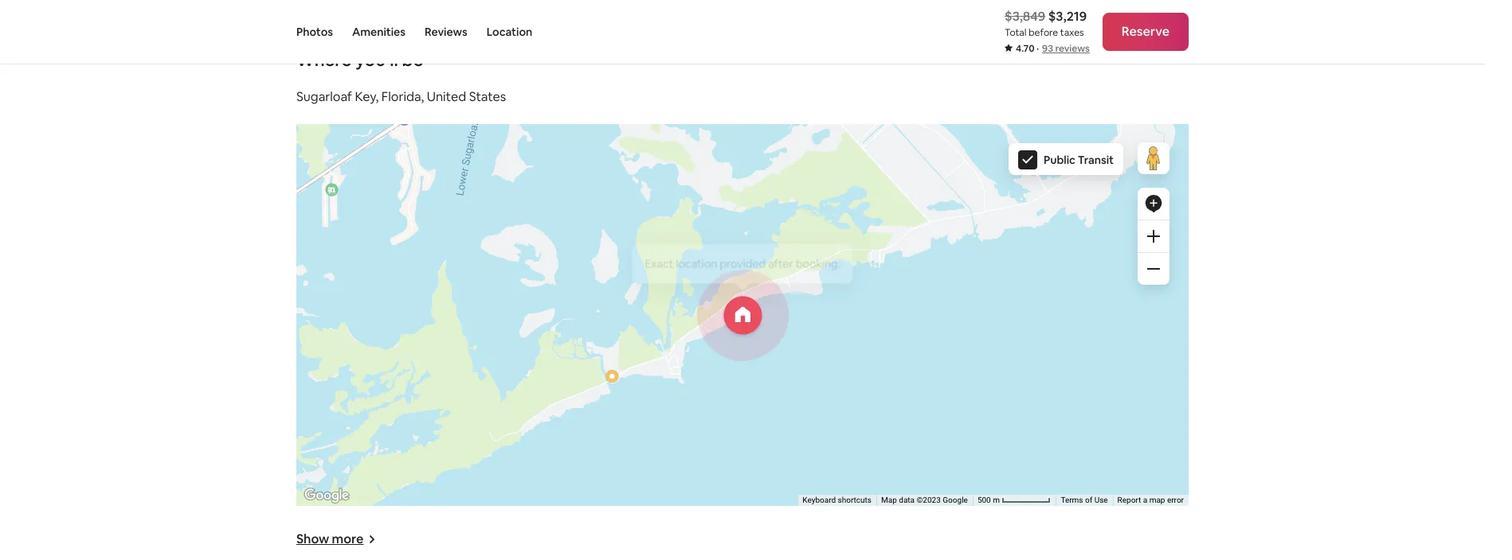 Task type: describe. For each thing, give the bounding box(es) containing it.
states
[[469, 89, 506, 105]]

store: baby's coffee image
[[398, 113, 411, 126]]

amenities
[[352, 25, 406, 39]]

zoom out image
[[1147, 263, 1160, 276]]

google image
[[300, 486, 353, 507]]

reviews button
[[425, 0, 468, 64]]

public transit
[[1044, 153, 1114, 168]]

93 reviews button
[[1042, 42, 1090, 55]]

google map
showing 3 points of interest. region
[[278, 0, 1298, 550]]

terms of use
[[1061, 497, 1108, 506]]

$3,849 $3,219 total before taxes
[[1005, 8, 1087, 39]]

total
[[1005, 26, 1027, 39]]

where you'll be
[[296, 49, 423, 71]]

sugarloaf
[[296, 89, 352, 105]]

florida,
[[382, 89, 424, 105]]

more
[[332, 532, 364, 549]]

united
[[427, 89, 466, 105]]

shortcuts
[[838, 497, 872, 506]]

key,
[[355, 89, 379, 105]]

report a map error link
[[1118, 497, 1184, 506]]

reserve button
[[1103, 13, 1189, 51]]

500
[[978, 497, 991, 506]]

show more
[[296, 532, 364, 549]]

your stay location, map pin image
[[724, 297, 762, 335]]

of
[[1085, 497, 1093, 506]]

4.70
[[1016, 42, 1035, 55]]

be
[[402, 49, 423, 71]]

sugarloaf key, florida, united states
[[296, 89, 506, 105]]

·
[[1037, 42, 1039, 55]]

terms of use link
[[1061, 497, 1108, 506]]

before
[[1029, 26, 1058, 39]]

public
[[1044, 153, 1076, 168]]

keyboard shortcuts
[[803, 497, 872, 506]]

data
[[899, 497, 915, 506]]

location
[[487, 25, 532, 39]]

you'll
[[355, 49, 398, 71]]



Task type: vqa. For each thing, say whether or not it's contained in the screenshot.
Lakefront
no



Task type: locate. For each thing, give the bounding box(es) containing it.
report
[[1118, 497, 1141, 506]]

report a map error
[[1118, 497, 1184, 506]]

taxes
[[1060, 26, 1084, 39]]

transit
[[1078, 153, 1114, 168]]

add a place to the map image
[[1144, 195, 1163, 214]]

terms
[[1061, 497, 1083, 506]]

93
[[1042, 42, 1053, 55]]

500 m
[[978, 497, 1002, 506]]

photos
[[296, 25, 333, 39]]

zoom in image
[[1147, 231, 1160, 243]]

4.70 · 93 reviews
[[1016, 42, 1090, 55]]

m
[[993, 497, 1000, 506]]

show more button
[[296, 532, 376, 549]]

a
[[1143, 497, 1148, 506]]

error
[[1167, 497, 1184, 506]]

map
[[1150, 497, 1165, 506]]

amenities button
[[352, 0, 406, 64]]

reserve
[[1122, 23, 1170, 40]]

location button
[[487, 0, 532, 64]]

google
[[943, 497, 968, 506]]

show
[[296, 532, 329, 549]]

reviews
[[425, 25, 468, 39]]

where
[[296, 49, 352, 71]]

©2023
[[917, 497, 941, 506]]

map data ©2023 google
[[881, 497, 968, 506]]

keyboard shortcuts button
[[803, 496, 872, 507]]

keyboard
[[803, 497, 836, 506]]

drag pegman onto the map to open street view image
[[1138, 143, 1170, 175]]

reviews
[[1055, 42, 1090, 55]]

$3,849
[[1005, 8, 1046, 25]]

500 m button
[[973, 496, 1056, 507]]

$3,219
[[1048, 8, 1087, 25]]

use
[[1095, 497, 1108, 506]]

photos button
[[296, 0, 333, 64]]

map
[[881, 497, 897, 506]]



